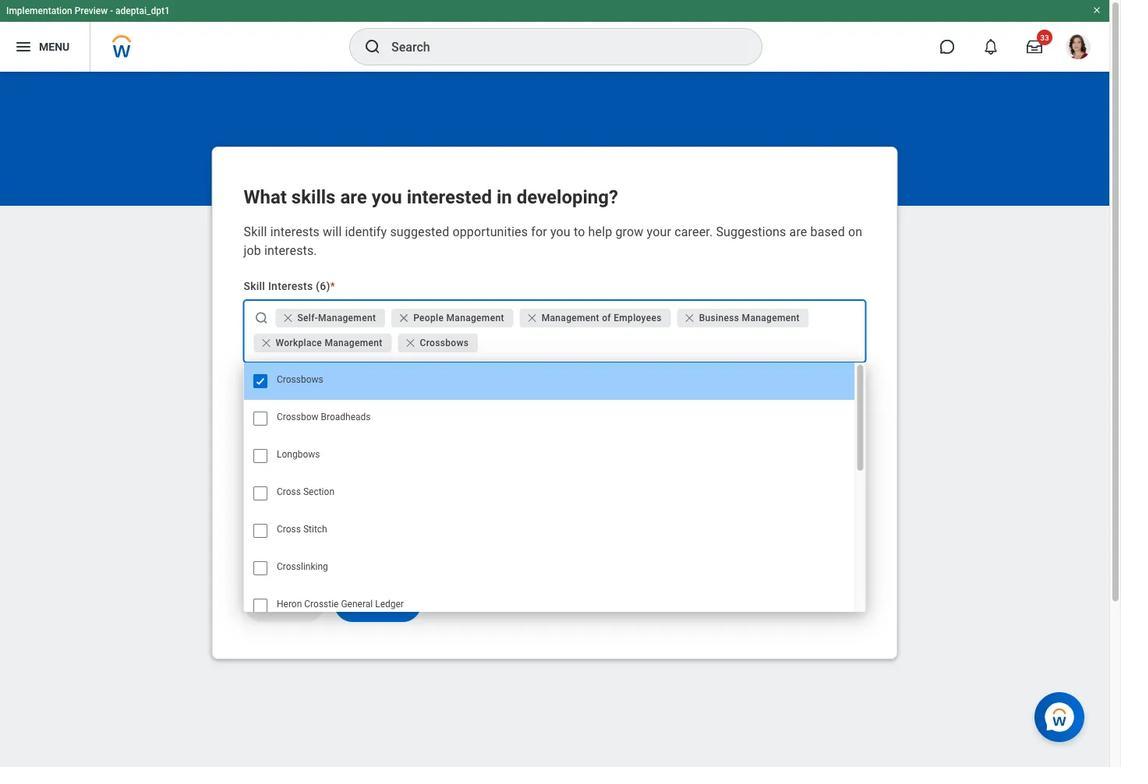 Task type: describe. For each thing, give the bounding box(es) containing it.
your
[[647, 224, 672, 239]]

section
[[303, 487, 334, 498]]

crosslinking
[[277, 562, 328, 573]]

crossbow broadheads option
[[244, 400, 854, 438]]

(6)
[[316, 280, 330, 292]]

skill for skill interests (6) *
[[244, 280, 265, 292]]

self-management
[[298, 313, 376, 324]]

workplace
[[276, 338, 322, 349]]

heron crosstie general ledger
[[277, 599, 404, 610]]

list box containing crossbows
[[244, 363, 866, 625]]

developing?
[[517, 186, 618, 208]]

back
[[270, 596, 298, 611]]

interested
[[407, 186, 492, 208]]

*
[[330, 280, 335, 292]]

cross section option
[[244, 475, 854, 512]]

remove image for workplace management
[[260, 337, 276, 349]]

management for workplace management
[[325, 338, 383, 349]]

-
[[110, 5, 113, 16]]

management of employees button
[[520, 309, 671, 328]]

management for self-management
[[318, 313, 376, 324]]

management left of
[[542, 313, 600, 324]]

based
[[811, 224, 845, 239]]

people management
[[414, 313, 504, 324]]

longbows option
[[244, 438, 854, 475]]

continue
[[352, 596, 404, 611]]

to
[[574, 224, 585, 239]]

crosstie
[[304, 599, 338, 610]]

suggestions
[[716, 224, 787, 239]]

inbox large image
[[1027, 39, 1043, 55]]

workplace management
[[276, 338, 383, 349]]

on
[[849, 224, 863, 239]]

heron crosstie general ledger option
[[244, 587, 854, 625]]

self-
[[298, 313, 318, 324]]

remove image inside workplace management button
[[260, 337, 273, 349]]

Search Workday  search field
[[392, 30, 730, 64]]

interests
[[270, 224, 320, 239]]

adeptai_dpt1
[[116, 5, 170, 16]]

implementation
[[6, 5, 72, 16]]

profile logan mcneil image
[[1066, 34, 1091, 62]]

interests
[[268, 280, 313, 292]]

general
[[341, 599, 373, 610]]

cross for cross stitch
[[277, 524, 301, 535]]

skill interests will identify suggested opportunities for you to help grow your career. suggestions are based on job interests.
[[244, 224, 863, 258]]

crossbows button
[[398, 334, 478, 353]]

are inside skill interests will identify suggested opportunities for you to help grow your career. suggestions are based on job interests.
[[790, 224, 808, 239]]

business
[[699, 313, 740, 324]]

preview
[[75, 5, 108, 16]]

skills
[[292, 186, 336, 208]]

33
[[1041, 33, 1050, 42]]

skill interests (6) *
[[244, 280, 335, 292]]

crossbows inside crossbows button
[[420, 338, 469, 349]]

remove image left people
[[398, 312, 410, 324]]

interests.
[[264, 243, 317, 258]]

management for business management
[[742, 313, 800, 324]]

heron
[[277, 599, 302, 610]]

cross section
[[277, 487, 334, 498]]

cross for cross section
[[277, 487, 301, 498]]

career.
[[675, 224, 713, 239]]



Task type: locate. For each thing, give the bounding box(es) containing it.
job
[[244, 243, 261, 258]]

you inside skill interests will identify suggested opportunities for you to help grow your career. suggestions are based on job interests.
[[551, 224, 571, 239]]

suggested
[[390, 224, 450, 239]]

people management button
[[392, 309, 514, 328]]

crosslinking option
[[244, 550, 854, 587]]

remove image
[[282, 312, 298, 324], [282, 312, 294, 324], [526, 312, 542, 324], [526, 312, 539, 324], [684, 312, 699, 324], [684, 312, 696, 324], [260, 337, 273, 349], [404, 337, 420, 349], [404, 337, 417, 349]]

are
[[340, 186, 367, 208], [790, 224, 808, 239]]

employees
[[614, 313, 662, 324]]

0 vertical spatial skill
[[244, 224, 267, 239]]

menu banner
[[0, 0, 1110, 72]]

continue button
[[334, 585, 422, 622]]

search image
[[254, 310, 269, 326]]

2 cross from the top
[[277, 524, 301, 535]]

0 vertical spatial crossbows
[[420, 338, 469, 349]]

0 horizontal spatial you
[[372, 186, 402, 208]]

crossbows option
[[244, 363, 854, 400]]

notifications large image
[[984, 39, 999, 55]]

1 vertical spatial crossbows
[[277, 374, 323, 385]]

remove image for people management
[[398, 312, 414, 324]]

management inside 'button'
[[742, 313, 800, 324]]

justify image
[[14, 37, 33, 56]]

skill inside skill interests will identify suggested opportunities for you to help grow your career. suggestions are based on job interests.
[[244, 224, 267, 239]]

1 vertical spatial cross
[[277, 524, 301, 535]]

management down self-management
[[325, 338, 383, 349]]

opportunities
[[453, 224, 528, 239]]

2 skill from the top
[[244, 280, 265, 292]]

grow
[[616, 224, 644, 239]]

you
[[372, 186, 402, 208], [551, 224, 571, 239]]

will
[[323, 224, 342, 239]]

cross stitch
[[277, 524, 327, 535]]

management for people management
[[447, 313, 504, 324]]

0 vertical spatial are
[[340, 186, 367, 208]]

management
[[318, 313, 376, 324], [447, 313, 504, 324], [542, 313, 600, 324], [742, 313, 800, 324], [325, 338, 383, 349]]

stitch
[[303, 524, 327, 535]]

management of employees
[[542, 313, 662, 324]]

identify
[[345, 224, 387, 239]]

search image
[[363, 37, 382, 56]]

in
[[497, 186, 512, 208]]

skill up job
[[244, 224, 267, 239]]

management up crossbows button
[[447, 313, 504, 324]]

remove image up crossbows button
[[398, 312, 414, 324]]

help
[[589, 224, 613, 239]]

skill
[[244, 224, 267, 239], [244, 280, 265, 292]]

crossbows inside 'crossbows' option
[[277, 374, 323, 385]]

1 skill from the top
[[244, 224, 267, 239]]

management inside button
[[325, 338, 383, 349]]

management up workplace management
[[318, 313, 376, 324]]

1 horizontal spatial are
[[790, 224, 808, 239]]

remove image
[[398, 312, 414, 324], [398, 312, 410, 324], [260, 337, 276, 349]]

implementation preview -   adeptai_dpt1
[[6, 5, 170, 16]]

what
[[244, 186, 287, 208]]

0 vertical spatial you
[[372, 186, 402, 208]]

crossbow broadheads
[[277, 412, 371, 423]]

list box
[[244, 363, 866, 625]]

you left "to"
[[551, 224, 571, 239]]

None field
[[481, 335, 859, 351]]

are up identify
[[340, 186, 367, 208]]

cross
[[277, 487, 301, 498], [277, 524, 301, 535]]

what skills are you interested in developing?
[[244, 186, 618, 208]]

people
[[414, 313, 444, 324]]

are left based
[[790, 224, 808, 239]]

workplace management button
[[254, 334, 392, 353]]

management right business
[[742, 313, 800, 324]]

cross left section
[[277, 487, 301, 498]]

menu
[[39, 40, 70, 53]]

0 horizontal spatial crossbows
[[277, 374, 323, 385]]

for
[[531, 224, 547, 239]]

crossbow
[[277, 412, 318, 423]]

broadheads
[[321, 412, 371, 423]]

skill for skill interests will identify suggested opportunities for you to help grow your career. suggestions are based on job interests.
[[244, 224, 267, 239]]

cross stitch option
[[244, 512, 854, 550]]

1 horizontal spatial crossbows
[[420, 338, 469, 349]]

cross left stitch
[[277, 524, 301, 535]]

1 vertical spatial skill
[[244, 280, 265, 292]]

of
[[602, 313, 611, 324]]

1 cross from the top
[[277, 487, 301, 498]]

menu button
[[0, 22, 90, 72]]

ledger
[[375, 599, 404, 610]]

back button
[[244, 585, 325, 622]]

0 horizontal spatial are
[[340, 186, 367, 208]]

remove image down search image
[[260, 337, 276, 349]]

close environment banner image
[[1093, 5, 1102, 15]]

crossbows down people management button
[[420, 338, 469, 349]]

longbows
[[277, 449, 320, 460]]

33 button
[[1018, 30, 1053, 64]]

press left arrow to navigate selected items field
[[481, 331, 859, 356]]

crossbows
[[420, 338, 469, 349], [277, 374, 323, 385]]

0 vertical spatial cross
[[277, 487, 301, 498]]

1 vertical spatial are
[[790, 224, 808, 239]]

you up identify
[[372, 186, 402, 208]]

business management
[[699, 313, 800, 324]]

crossbows down workplace at the top of page
[[277, 374, 323, 385]]

1 horizontal spatial you
[[551, 224, 571, 239]]

self-management button
[[276, 309, 385, 328]]

skill up search image
[[244, 280, 265, 292]]

1 vertical spatial you
[[551, 224, 571, 239]]

remove image inside workplace management button
[[260, 337, 276, 349]]

business management button
[[678, 309, 809, 328]]



Task type: vqa. For each thing, say whether or not it's contained in the screenshot.
Longbows
yes



